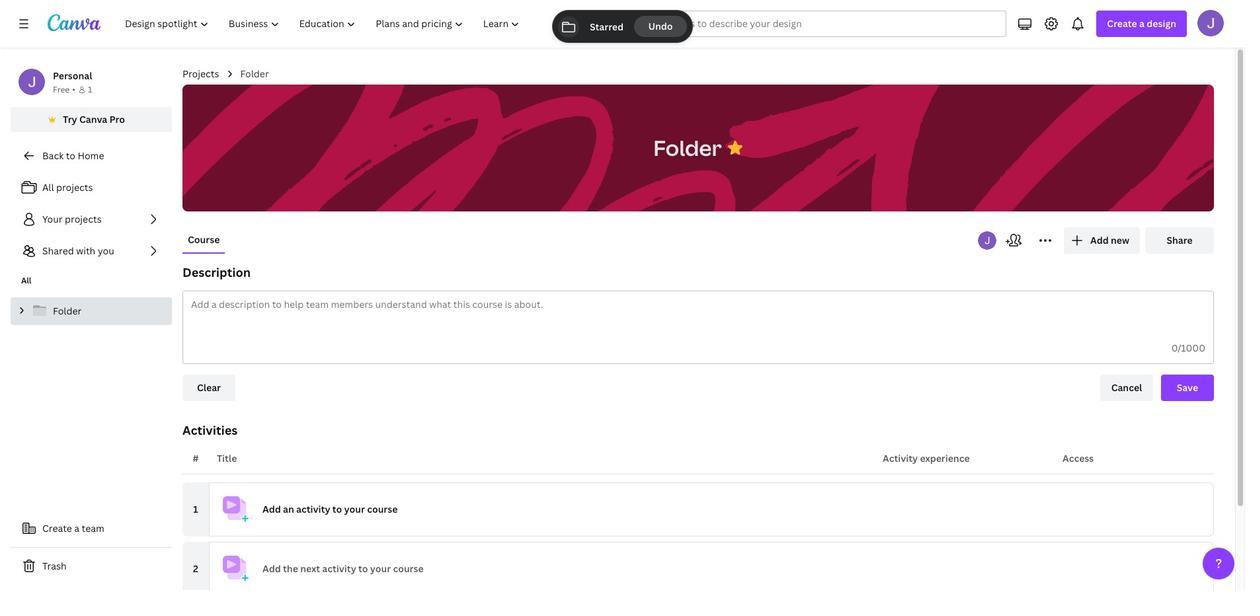 Task type: locate. For each thing, give the bounding box(es) containing it.
folder for 'folder' button
[[654, 133, 722, 162]]

personal
[[53, 69, 92, 82]]

clear button
[[183, 375, 235, 402]]

title
[[217, 452, 237, 465]]

1 horizontal spatial folder
[[240, 67, 269, 80]]

shared with you
[[42, 245, 114, 257]]

None search field
[[610, 11, 1007, 37]]

folder link right projects link
[[240, 67, 269, 81]]

0 vertical spatial all
[[42, 181, 54, 194]]

2 horizontal spatial folder
[[654, 133, 722, 162]]

0 horizontal spatial folder
[[53, 305, 82, 318]]

add the next activity to your course
[[263, 563, 424, 575]]

to right next in the bottom left of the page
[[359, 563, 368, 575]]

share
[[1167, 234, 1193, 247]]

0 vertical spatial folder
[[240, 67, 269, 80]]

1000
[[1182, 342, 1206, 355]]

free
[[53, 84, 70, 95]]

0 horizontal spatial create
[[42, 523, 72, 535]]

1 vertical spatial projects
[[65, 213, 102, 226]]

pro
[[110, 113, 125, 126]]

to right an
[[333, 503, 342, 516]]

0 vertical spatial create
[[1108, 17, 1138, 30]]

0 vertical spatial add
[[1091, 234, 1109, 247]]

status
[[553, 11, 693, 42]]

the
[[283, 563, 298, 575]]

0 horizontal spatial your
[[344, 503, 365, 516]]

activity right next in the bottom left of the page
[[322, 563, 356, 575]]

back
[[42, 149, 64, 162]]

1 vertical spatial folder
[[654, 133, 722, 162]]

2 vertical spatial to
[[359, 563, 368, 575]]

1 vertical spatial your
[[370, 563, 391, 575]]

projects inside 'link'
[[56, 181, 93, 194]]

try canva pro button
[[11, 107, 172, 132]]

status containing undo
[[553, 11, 693, 42]]

all inside 'link'
[[42, 181, 54, 194]]

top level navigation element
[[116, 11, 531, 37]]

back to home link
[[11, 143, 172, 169]]

add left the
[[263, 563, 281, 575]]

1
[[88, 84, 92, 95], [193, 503, 198, 516]]

1 vertical spatial add
[[263, 503, 281, 516]]

to inside dropdown button
[[333, 503, 342, 516]]

•
[[72, 84, 75, 95]]

projects down back to home at left top
[[56, 181, 93, 194]]

1 horizontal spatial to
[[333, 503, 342, 516]]

all
[[42, 181, 54, 194], [21, 275, 31, 286]]

create
[[1108, 17, 1138, 30], [42, 523, 72, 535]]

add
[[1091, 234, 1109, 247], [263, 503, 281, 516], [263, 563, 281, 575]]

projects
[[56, 181, 93, 194], [65, 213, 102, 226]]

0 horizontal spatial folder link
[[11, 298, 172, 325]]

0 vertical spatial a
[[1140, 17, 1145, 30]]

0 vertical spatial course
[[367, 503, 398, 516]]

a
[[1140, 17, 1145, 30], [74, 523, 79, 535]]

1 vertical spatial folder link
[[11, 298, 172, 325]]

course
[[367, 503, 398, 516], [393, 563, 424, 575]]

next
[[300, 563, 320, 575]]

your
[[344, 503, 365, 516], [370, 563, 391, 575]]

course inside dropdown button
[[367, 503, 398, 516]]

0 vertical spatial to
[[66, 149, 75, 162]]

1 horizontal spatial all
[[42, 181, 54, 194]]

a left design
[[1140, 17, 1145, 30]]

create a team
[[42, 523, 104, 535]]

1 horizontal spatial your
[[370, 563, 391, 575]]

projects link
[[183, 67, 219, 81]]

1 horizontal spatial 1
[[193, 503, 198, 516]]

0 vertical spatial projects
[[56, 181, 93, 194]]

to
[[66, 149, 75, 162], [333, 503, 342, 516], [359, 563, 368, 575]]

design
[[1147, 17, 1177, 30]]

0 horizontal spatial a
[[74, 523, 79, 535]]

1 down #
[[193, 503, 198, 516]]

folder for top folder link
[[240, 67, 269, 80]]

course button
[[183, 228, 225, 253]]

1 horizontal spatial create
[[1108, 17, 1138, 30]]

folder
[[240, 67, 269, 80], [654, 133, 722, 162], [53, 305, 82, 318]]

with
[[76, 245, 95, 257]]

Search search field
[[637, 11, 981, 36]]

1 horizontal spatial folder link
[[240, 67, 269, 81]]

#
[[193, 452, 199, 465]]

1 right • on the left top
[[88, 84, 92, 95]]

0 / 1000
[[1172, 342, 1206, 355]]

activity experience
[[883, 452, 970, 465]]

add for add new
[[1091, 234, 1109, 247]]

cancel
[[1112, 382, 1143, 394]]

your
[[42, 213, 63, 226]]

access
[[1063, 452, 1094, 465]]

1 vertical spatial to
[[333, 503, 342, 516]]

1 horizontal spatial a
[[1140, 17, 1145, 30]]

folder link down shared with you link
[[11, 298, 172, 325]]

activity inside dropdown button
[[296, 503, 330, 516]]

back to home
[[42, 149, 104, 162]]

projects right your
[[65, 213, 102, 226]]

1 vertical spatial create
[[42, 523, 72, 535]]

a inside create a team button
[[74, 523, 79, 535]]

an
[[283, 503, 294, 516]]

0 horizontal spatial all
[[21, 275, 31, 286]]

add new button
[[1064, 228, 1140, 254]]

a for design
[[1140, 17, 1145, 30]]

your projects
[[42, 213, 102, 226]]

list
[[11, 175, 172, 265]]

2 horizontal spatial to
[[359, 563, 368, 575]]

a inside create a design dropdown button
[[1140, 17, 1145, 30]]

folder link
[[240, 67, 269, 81], [11, 298, 172, 325]]

create a team button
[[11, 516, 172, 542]]

activity
[[296, 503, 330, 516], [322, 563, 356, 575]]

1 vertical spatial course
[[393, 563, 424, 575]]

folder inside button
[[654, 133, 722, 162]]

0 vertical spatial activity
[[296, 503, 330, 516]]

undo
[[649, 20, 673, 32]]

create a design button
[[1097, 11, 1187, 37]]

create inside create a team button
[[42, 523, 72, 535]]

to right back
[[66, 149, 75, 162]]

description
[[183, 265, 251, 280]]

a left team
[[74, 523, 79, 535]]

projects for your projects
[[65, 213, 102, 226]]

create inside create a design dropdown button
[[1108, 17, 1138, 30]]

1 vertical spatial all
[[21, 275, 31, 286]]

new
[[1111, 234, 1130, 247]]

save
[[1177, 382, 1199, 394]]

add for add an activity to your course
[[263, 503, 281, 516]]

team
[[82, 523, 104, 535]]

2 vertical spatial add
[[263, 563, 281, 575]]

add left an
[[263, 503, 281, 516]]

create left team
[[42, 523, 72, 535]]

create left design
[[1108, 17, 1138, 30]]

Add a description to help team members understand what this course is about. text field
[[183, 292, 1214, 333]]

0 vertical spatial your
[[344, 503, 365, 516]]

activity right an
[[296, 503, 330, 516]]

1 vertical spatial a
[[74, 523, 79, 535]]

0 horizontal spatial to
[[66, 149, 75, 162]]

add left "new"
[[1091, 234, 1109, 247]]

0 vertical spatial 1
[[88, 84, 92, 95]]

all projects
[[42, 181, 93, 194]]



Task type: describe. For each thing, give the bounding box(es) containing it.
activity
[[883, 452, 918, 465]]

cancel button
[[1101, 375, 1154, 402]]

home
[[78, 149, 104, 162]]

trash link
[[11, 554, 172, 580]]

add for add the next activity to your course
[[263, 563, 281, 575]]

trash
[[42, 560, 67, 573]]

share button
[[1146, 228, 1214, 254]]

try
[[63, 113, 77, 126]]

clear
[[197, 382, 221, 394]]

starred
[[590, 20, 624, 33]]

to inside 'link'
[[66, 149, 75, 162]]

0 out of 1,000 characters used element
[[1172, 342, 1206, 355]]

all for all
[[21, 275, 31, 286]]

course
[[188, 234, 220, 246]]

add an activity to your course button
[[209, 483, 1214, 537]]

you
[[98, 245, 114, 257]]

canva
[[79, 113, 107, 126]]

your projects link
[[11, 206, 172, 233]]

/
[[1178, 342, 1182, 355]]

try canva pro
[[63, 113, 125, 126]]

add new
[[1091, 234, 1130, 247]]

all for all projects
[[42, 181, 54, 194]]

0
[[1172, 342, 1178, 355]]

free •
[[53, 84, 75, 95]]

folder button
[[647, 127, 729, 169]]

projects for all projects
[[56, 181, 93, 194]]

2 vertical spatial folder
[[53, 305, 82, 318]]

your inside dropdown button
[[344, 503, 365, 516]]

undo button
[[634, 16, 687, 37]]

create a design
[[1108, 17, 1177, 30]]

projects
[[183, 67, 219, 80]]

shared
[[42, 245, 74, 257]]

1 vertical spatial 1
[[193, 503, 198, 516]]

activities
[[183, 423, 238, 439]]

list containing all projects
[[11, 175, 172, 265]]

a for team
[[74, 523, 79, 535]]

experience
[[920, 452, 970, 465]]

jacob simon image
[[1198, 10, 1224, 36]]

0 vertical spatial folder link
[[240, 67, 269, 81]]

add an activity to your course
[[263, 503, 398, 516]]

0 horizontal spatial 1
[[88, 84, 92, 95]]

create for create a team
[[42, 523, 72, 535]]

1 vertical spatial activity
[[322, 563, 356, 575]]

save button
[[1162, 375, 1214, 402]]

create for create a design
[[1108, 17, 1138, 30]]

2
[[193, 563, 198, 575]]

shared with you link
[[11, 238, 172, 265]]

all projects link
[[11, 175, 172, 201]]



Task type: vqa. For each thing, say whether or not it's contained in the screenshot.
Gary Orlando orlandogary85@gmail.com
no



